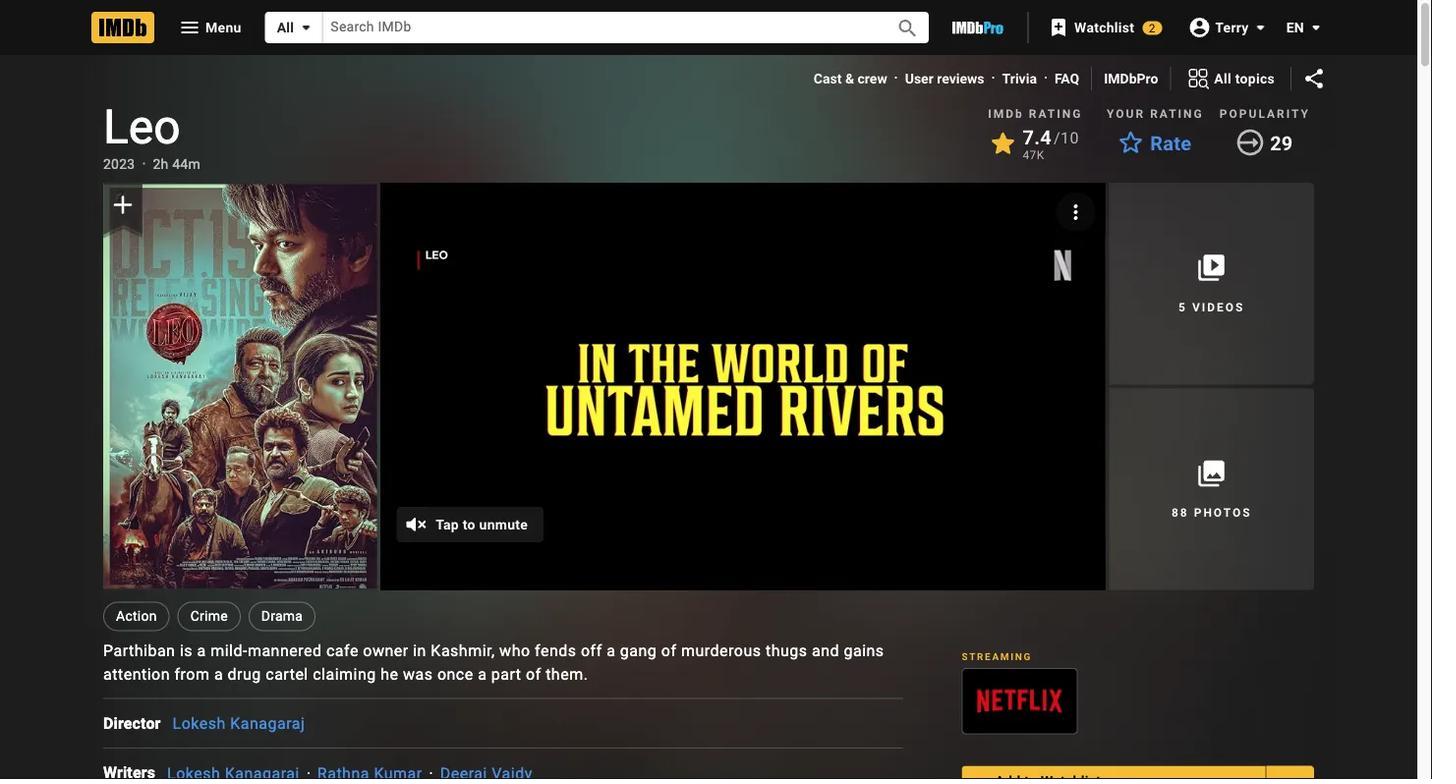 Task type: vqa. For each thing, say whether or not it's contained in the screenshot.
2023
yes



Task type: describe. For each thing, give the bounding box(es) containing it.
streaming
[[962, 651, 1033, 663]]

all topics
[[1215, 70, 1276, 86]]

44m
[[172, 156, 201, 173]]

to
[[463, 517, 476, 533]]

menu button
[[162, 12, 257, 43]]

watch on netflix image
[[963, 670, 1078, 734]]

gang
[[620, 642, 657, 661]]

29
[[1271, 132, 1294, 155]]

trivia button
[[1003, 69, 1038, 89]]

see full cast and crew element containing director
[[103, 712, 173, 736]]

share on social media image
[[1303, 67, 1327, 90]]

imdb
[[989, 107, 1025, 121]]

1 vertical spatial group
[[962, 669, 1079, 735]]

tap
[[436, 517, 459, 533]]

categories image
[[1187, 67, 1211, 90]]

&
[[846, 70, 855, 87]]

videos
[[1193, 301, 1246, 314]]

5
[[1179, 301, 1188, 314]]

2 see full cast and crew element from the top
[[103, 762, 167, 780]]

a right off
[[607, 642, 616, 661]]

action
[[116, 609, 157, 625]]

was
[[403, 666, 433, 685]]

arrow drop down image
[[294, 16, 318, 39]]

arrow drop down image inside en button
[[1305, 16, 1329, 39]]

en button
[[1271, 10, 1329, 45]]

5 videos button
[[1110, 183, 1315, 385]]

imdb rating
[[989, 107, 1083, 121]]

popularity
[[1220, 107, 1311, 121]]

/
[[1054, 128, 1061, 147]]

parthiban is a mild-mannered cafe owner in kashmir, who fends off a gang of murderous thugs and gains attention from a drug cartel claiming he was once a part of them.
[[103, 642, 885, 685]]

a left drug
[[214, 666, 223, 685]]

0 vertical spatial group
[[103, 183, 377, 591]]

mannered
[[248, 642, 322, 661]]

2h 44m
[[153, 156, 201, 173]]

menu
[[206, 19, 242, 35]]

imdbpro button
[[1105, 69, 1159, 89]]

cafe
[[327, 642, 359, 661]]

drama button
[[249, 603, 316, 632]]

cast
[[814, 70, 842, 87]]

who
[[500, 642, 531, 661]]

home image
[[91, 12, 154, 43]]

29 button
[[1228, 126, 1304, 161]]

murderous
[[681, 642, 762, 661]]

7.4
[[1023, 126, 1052, 149]]

is
[[180, 642, 193, 661]]

en
[[1287, 19, 1305, 35]]

volume off image
[[404, 514, 428, 537]]

watchlist
[[1075, 19, 1135, 35]]

your
[[1107, 107, 1146, 121]]

2
[[1149, 21, 1157, 35]]

watch official trailer element
[[381, 183, 1106, 591]]

tap to unmute group
[[381, 183, 1106, 591]]

2023 button
[[103, 155, 135, 175]]

5 videos
[[1179, 301, 1246, 314]]

all button
[[265, 12, 323, 43]]

owner
[[363, 642, 409, 661]]

crime
[[190, 609, 228, 625]]

and
[[812, 642, 840, 661]]

rating for imdb rating
[[1029, 107, 1083, 121]]

1 vertical spatial of
[[526, 666, 542, 685]]

action button
[[103, 603, 170, 632]]

terry
[[1216, 19, 1250, 35]]

rating for your rating
[[1151, 107, 1205, 121]]

Search IMDb text field
[[323, 12, 874, 43]]

a right 'is'
[[197, 642, 206, 661]]

10
[[1061, 128, 1080, 147]]

part
[[492, 666, 522, 685]]

video autoplay preference image
[[1065, 201, 1088, 224]]

thugs
[[766, 642, 808, 661]]



Task type: locate. For each thing, give the bounding box(es) containing it.
arrow drop down image
[[1250, 15, 1273, 39], [1305, 16, 1329, 39]]

imdbpro
[[1105, 70, 1159, 87]]

1 vertical spatial all
[[1215, 70, 1232, 86]]

user reviews
[[906, 70, 985, 87]]

rating
[[1029, 107, 1083, 121], [1151, 107, 1205, 121]]

see full cast and crew element down director
[[103, 762, 167, 780]]

rate
[[1151, 132, 1192, 155]]

rating up /
[[1029, 107, 1083, 121]]

once
[[438, 666, 474, 685]]

0 horizontal spatial all
[[277, 19, 294, 35]]

all for all topics
[[1215, 70, 1232, 86]]

1 rating from the left
[[1029, 107, 1083, 121]]

1 horizontal spatial group
[[962, 669, 1079, 735]]

0 horizontal spatial arrow drop down image
[[1250, 15, 1273, 39]]

them.
[[546, 666, 589, 685]]

your rating
[[1107, 107, 1205, 121]]

2h
[[153, 156, 169, 173]]

user reviews button
[[906, 69, 985, 89]]

tap to unmute
[[436, 517, 528, 533]]

menu image
[[178, 16, 202, 39]]

1 vertical spatial see full cast and crew element
[[103, 762, 167, 780]]

unmute
[[480, 517, 528, 533]]

lokesh kanagaraj button
[[173, 715, 305, 734]]

faq
[[1055, 70, 1080, 87]]

parthiban is a mild-mannered cafe owner in kashmir, who fends off a gang of murderous thugs and gains attention from a drug cartel claiming he was once a part of them. image
[[381, 183, 1106, 591]]

0 horizontal spatial group
[[103, 183, 377, 591]]

of
[[662, 642, 677, 661], [526, 666, 542, 685]]

fends
[[535, 642, 577, 661]]

none field inside all search box
[[323, 12, 874, 43]]

in
[[413, 642, 427, 661]]

88 photos
[[1172, 507, 1253, 520]]

off
[[581, 642, 603, 661]]

trivia
[[1003, 70, 1038, 87]]

a left part
[[478, 666, 487, 685]]

submit search image
[[896, 17, 920, 40]]

0 vertical spatial all
[[277, 19, 294, 35]]

video player application
[[381, 183, 1106, 591]]

2 rating from the left
[[1151, 107, 1205, 121]]

of right part
[[526, 666, 542, 685]]

gains
[[844, 642, 885, 661]]

photos
[[1195, 507, 1253, 520]]

user
[[906, 70, 934, 87]]

account circle image
[[1188, 15, 1212, 39]]

of right gang
[[662, 642, 677, 661]]

drug
[[228, 666, 261, 685]]

rating up rate
[[1151, 107, 1205, 121]]

all
[[277, 19, 294, 35], [1215, 70, 1232, 86]]

arrow drop down image inside 'terry' button
[[1250, 15, 1273, 39]]

crime button
[[178, 603, 241, 632]]

47k
[[1023, 149, 1045, 162]]

0 horizontal spatial of
[[526, 666, 542, 685]]

88
[[1172, 507, 1190, 520]]

88 photos button
[[1110, 389, 1315, 591]]

group
[[103, 183, 377, 591], [962, 669, 1079, 735]]

lokesh
[[173, 715, 226, 734]]

faq button
[[1055, 69, 1080, 89]]

a
[[197, 642, 206, 661], [607, 642, 616, 661], [214, 666, 223, 685], [478, 666, 487, 685]]

watchlist image
[[1048, 16, 1071, 39]]

all topics button
[[1172, 63, 1291, 94]]

0 vertical spatial of
[[662, 642, 677, 661]]

he
[[381, 666, 399, 685]]

see full cast and crew element
[[103, 712, 173, 736], [103, 762, 167, 780]]

tap to unmute button
[[397, 508, 544, 544]]

reviews
[[938, 70, 985, 87]]

parthiban
[[103, 642, 176, 661]]

1 see full cast and crew element from the top
[[103, 712, 173, 736]]

all right the menu in the left top of the page
[[277, 19, 294, 35]]

director
[[103, 715, 161, 734]]

kashmir,
[[431, 642, 495, 661]]

see full cast and crew element down attention
[[103, 712, 173, 736]]

from
[[175, 666, 210, 685]]

7.4 / 10 47k
[[1023, 126, 1080, 162]]

all for all
[[277, 19, 294, 35]]

rate button
[[1108, 126, 1204, 161]]

topics
[[1236, 70, 1276, 86]]

all right categories icon
[[1215, 70, 1232, 86]]

1 horizontal spatial rating
[[1151, 107, 1205, 121]]

cartel
[[266, 666, 309, 685]]

kanagaraj
[[230, 715, 305, 734]]

claiming
[[313, 666, 376, 685]]

sanjay dutt, arjun sarja, joseph vijay, trisha krishnan, and suriya in leo (2023) image
[[103, 184, 377, 589]]

arrow drop down image up share on social media icon
[[1305, 16, 1329, 39]]

cast & crew button
[[814, 69, 888, 89]]

None field
[[323, 12, 874, 43]]

mild-
[[211, 642, 248, 661]]

crew
[[858, 70, 888, 87]]

2023
[[103, 156, 135, 173]]

cast & crew
[[814, 70, 888, 87]]

all inside search box
[[277, 19, 294, 35]]

drama
[[261, 609, 303, 625]]

arrow drop down image left en
[[1250, 15, 1273, 39]]

leo
[[103, 100, 181, 155]]

0 vertical spatial see full cast and crew element
[[103, 712, 173, 736]]

terry button
[[1179, 10, 1273, 45]]

lokesh kanagaraj
[[173, 715, 305, 734]]

attention
[[103, 666, 170, 685]]

1 horizontal spatial of
[[662, 642, 677, 661]]

All search field
[[265, 12, 930, 43]]

0 horizontal spatial rating
[[1029, 107, 1083, 121]]

1 horizontal spatial arrow drop down image
[[1305, 16, 1329, 39]]

1 horizontal spatial all
[[1215, 70, 1232, 86]]



